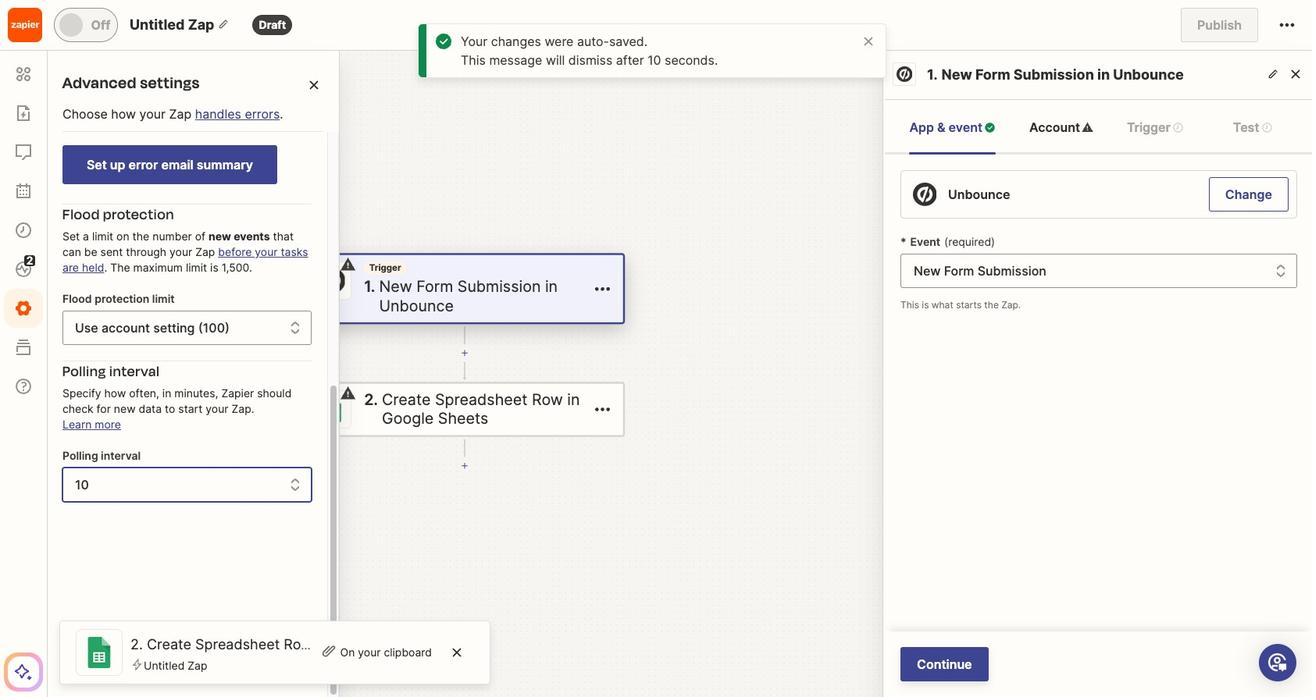 Task type: describe. For each thing, give the bounding box(es) containing it.
trigger button
[[1111, 100, 1200, 155]]

1 horizontal spatial form
[[976, 66, 1010, 83]]

1 vertical spatial google sheets logo image
[[84, 637, 115, 669]]

watch video
[[97, 164, 172, 180]]

setting
[[153, 320, 195, 336]]

1 fit to view image from the left
[[148, 661, 167, 680]]

1 horizontal spatial unbounce logo image
[[897, 66, 912, 82]]

everything
[[95, 98, 158, 113]]

protection for flood protection
[[103, 205, 174, 225]]

create inside 2. create spreadsheet row in google sheets
[[382, 391, 431, 409]]

0 vertical spatial zap.
[[1002, 299, 1021, 311]]

polling for polling interval
[[62, 449, 98, 462]]

the for set
[[132, 230, 149, 243]]

often,
[[129, 387, 159, 400]]

incomplete image for 2. create spreadsheet row in google sheets
[[340, 386, 356, 401]]

test
[[1233, 120, 1260, 135]]

incomplete element inside account link
[[1082, 121, 1094, 133]]

can
[[62, 245, 81, 259]]

are
[[62, 261, 79, 274]]

row inside 2. create spreadsheet row in google sheets
[[532, 391, 563, 409]]

2 . create spreadsheet row in google sheets
[[130, 636, 429, 653]]

1 vertical spatial this
[[901, 299, 919, 311]]

incomplete image
[[1082, 121, 1094, 133]]

flood for flood protection limit
[[62, 292, 92, 305]]

before your tasks are held link
[[62, 245, 308, 274]]

advanced
[[62, 72, 137, 95]]

know
[[70, 116, 102, 132]]

in inside 2. create spreadsheet row in google sheets
[[567, 391, 580, 409]]

1 vertical spatial untitled
[[144, 659, 185, 672]]

1 vertical spatial create
[[147, 636, 191, 653]]

incomplete element for 2. create spreadsheet row in google sheets
[[340, 386, 356, 401]]

polling interval
[[62, 449, 141, 462]]

1 horizontal spatial is
[[922, 299, 929, 311]]

. the maximum limit is 1,500 .
[[104, 261, 252, 274]]

1 vertical spatial spreadsheet
[[195, 636, 280, 653]]

indeterminate element for trigger
[[1172, 121, 1184, 133]]

flood protection limit
[[62, 292, 175, 305]]

the
[[110, 261, 130, 274]]

2. create spreadsheet row in google sheets
[[364, 391, 580, 428]]

set for set up error email summary
[[87, 157, 107, 173]]

check
[[62, 402, 93, 416]]

auto-
[[577, 34, 609, 49]]

10 button
[[63, 469, 280, 501]]

1 vertical spatial sheets
[[383, 636, 429, 653]]

1 horizontal spatial submission
[[1014, 66, 1094, 83]]

2 fit to view image from the left
[[441, 661, 459, 680]]

error
[[129, 157, 158, 173]]

choose
[[62, 106, 108, 122]]

just
[[110, 135, 131, 151]]

your inside that can be sent through your zap
[[170, 245, 192, 259]]

unbounce inside 'trigger 1. new form submission in unbounce'
[[379, 297, 454, 315]]

1 vertical spatial limit
[[186, 261, 207, 274]]

account
[[102, 320, 150, 336]]

for
[[97, 402, 111, 416]]

handles errors link
[[195, 106, 280, 122]]

*
[[901, 235, 907, 248]]

1 zoom in image from the left
[[121, 661, 140, 680]]

first
[[223, 116, 246, 132]]

trigger 1. new form submission in unbounce
[[364, 262, 558, 315]]

0 vertical spatial is
[[210, 261, 218, 274]]

in inside polling interval specify how often, in minutes, zapier should check for new data to start your zap. learn more
[[162, 387, 171, 400]]

building
[[143, 116, 189, 132]]

editor sidebar element
[[4, 51, 43, 692]]

1,500
[[222, 261, 249, 274]]

your inside 'before your tasks are held'
[[255, 245, 278, 259]]

more
[[95, 418, 121, 431]]

choose how your zap handles errors .
[[62, 106, 283, 122]]

new inside polling interval specify how often, in minutes, zapier should check for new data to start your zap. learn more
[[114, 402, 136, 416]]

complete image
[[984, 121, 996, 133]]

starts
[[956, 299, 982, 311]]

form inside 'trigger 1. new form submission in unbounce'
[[417, 278, 453, 296]]

1 vertical spatial row
[[284, 636, 312, 653]]

2 zoom in image from the left
[[413, 661, 432, 680]]

specify
[[62, 387, 101, 400]]

10 field
[[62, 468, 312, 502]]

continue
[[917, 657, 972, 673]]

trigger for trigger
[[1127, 120, 1171, 135]]

summary
[[197, 157, 253, 173]]

seconds
[[665, 52, 715, 68]]

change button
[[1209, 177, 1289, 212]]

before
[[218, 245, 252, 259]]

app & event link
[[910, 100, 996, 155]]

2 inside learn the basics get everything you need to know about building your first zap in just 2 minutes.
[[135, 135, 142, 151]]

app
[[910, 120, 934, 135]]

this is what starts the zap.
[[901, 299, 1021, 311]]

be
[[84, 245, 97, 259]]

0 vertical spatial untitled
[[130, 16, 185, 33]]

publish button
[[1181, 8, 1258, 42]]

this inside your changes were auto-saved. this message will dismiss after 10 seconds .
[[461, 52, 486, 68]]

watch
[[97, 164, 135, 180]]

export to image image
[[176, 661, 194, 680]]

2 for 2 . create spreadsheet row in google sheets
[[130, 636, 139, 653]]

on
[[340, 646, 355, 659]]

clipboard
[[384, 646, 432, 659]]

open intercom messenger image
[[1269, 654, 1287, 673]]

message
[[489, 52, 542, 68]]

start
[[178, 402, 203, 416]]

82
[[87, 663, 101, 676]]

2 zoom level percentage element from the left
[[370, 658, 411, 682]]

learn inside learn the basics get everything you need to know about building your first zap in just 2 minutes.
[[70, 70, 111, 92]]

should
[[257, 387, 292, 400]]

set up error email summary link
[[62, 145, 277, 184]]

up
[[110, 157, 125, 173]]

about
[[105, 116, 139, 132]]

* event
[[901, 235, 941, 248]]

0 vertical spatial how
[[111, 106, 136, 122]]

2 for 2
[[26, 254, 33, 267]]

1 horizontal spatial unbounce
[[948, 187, 1010, 202]]

were
[[545, 34, 574, 49]]

zap inside learn the basics get everything you need to know about building your first zap in just 2 minutes.
[[70, 135, 93, 151]]

1 horizontal spatial 1.
[[927, 66, 938, 83]]

the inside learn the basics get everything you need to know about building your first zap in just 2 minutes.
[[114, 70, 139, 92]]

incomplete element for trigger 1. new form submission in unbounce
[[340, 257, 356, 273]]

submission inside 'trigger 1. new form submission in unbounce'
[[458, 278, 541, 296]]

new inside 'trigger 1. new form submission in unbounce'
[[379, 278, 412, 296]]

indeterminate image for trigger
[[1172, 121, 1184, 133]]

account link
[[1029, 100, 1094, 155]]

your changes were auto-saved. this message will dismiss after 10 seconds .
[[461, 34, 718, 68]]

1 vertical spatial unbounce logo image
[[913, 183, 937, 206]]

use account setting (100) button
[[63, 312, 280, 344]]

on
[[116, 230, 129, 243]]

2 horizontal spatial unbounce
[[1113, 66, 1184, 83]]

in inside learn the basics get everything you need to know about building your first zap in just 2 minutes.
[[96, 135, 107, 151]]

10 inside popup button
[[75, 477, 89, 493]]

that can be sent through your zap
[[62, 230, 294, 259]]

1. inside 'trigger 1. new form submission in unbounce'
[[364, 278, 375, 296]]

your inside polling interval specify how often, in minutes, zapier should check for new data to start your zap. learn more
[[206, 402, 229, 416]]

limit for set a limit on the number of new events
[[92, 230, 113, 243]]

how inside polling interval specify how often, in minutes, zapier should check for new data to start your zap. learn more
[[104, 387, 126, 400]]

tasks
[[281, 245, 308, 259]]

account
[[1029, 120, 1080, 135]]

settings
[[140, 72, 200, 95]]



Task type: locate. For each thing, give the bounding box(es) containing it.
1 vertical spatial submission
[[458, 278, 541, 296]]

learn down check
[[62, 418, 92, 431]]

how up just
[[111, 106, 136, 122]]

1 indeterminate element from the left
[[1172, 121, 1184, 133]]

sent
[[100, 245, 123, 259]]

unbounce
[[1113, 66, 1184, 83], [948, 187, 1010, 202], [379, 297, 454, 315]]

0 vertical spatial unbounce
[[1113, 66, 1184, 83]]

trigger for trigger 1. new form submission in unbounce
[[369, 262, 401, 273]]

2 incomplete image from the top
[[340, 386, 356, 401]]

1 horizontal spatial google
[[382, 410, 434, 428]]

number
[[152, 230, 192, 243]]

new
[[209, 230, 231, 243], [114, 402, 136, 416]]

0 vertical spatial google
[[382, 410, 434, 428]]

1 horizontal spatial zap.
[[1002, 299, 1021, 311]]

1 vertical spatial 2
[[26, 254, 33, 267]]

0 vertical spatial trigger
[[1127, 120, 1171, 135]]

protection up the account
[[95, 292, 149, 305]]

success image
[[434, 32, 453, 51]]

incomplete image for trigger 1. new form submission in unbounce
[[340, 257, 356, 273]]

fit to view image
[[148, 661, 167, 680], [441, 661, 459, 680]]

flood
[[62, 205, 100, 225], [62, 292, 92, 305]]

in inside 'trigger 1. new form submission in unbounce'
[[545, 278, 558, 296]]

google
[[382, 410, 434, 428], [332, 636, 379, 653]]

is left what
[[922, 299, 929, 311]]

0 vertical spatial interval
[[109, 362, 160, 382]]

is left 1,500
[[210, 261, 218, 274]]

continue button
[[901, 648, 989, 682]]

0 horizontal spatial to
[[165, 402, 175, 416]]

0 horizontal spatial limit
[[92, 230, 113, 243]]

your inside learn the basics get everything you need to know about building your first zap in just 2 minutes.
[[193, 116, 219, 132]]

1 vertical spatial flood
[[62, 292, 92, 305]]

indeterminate image inside test 'button'
[[1261, 121, 1273, 133]]

0 vertical spatial polling
[[62, 362, 106, 382]]

0 horizontal spatial indeterminate element
[[1172, 121, 1184, 133]]

0 horizontal spatial submission
[[458, 278, 541, 296]]

to inside polling interval specify how often, in minutes, zapier should check for new data to start your zap. learn more
[[165, 402, 175, 416]]

complete element
[[984, 121, 996, 133]]

new right of
[[209, 230, 231, 243]]

0 vertical spatial spreadsheet
[[435, 391, 528, 409]]

1 horizontal spatial limit
[[152, 292, 175, 305]]

create up export to image
[[147, 636, 191, 653]]

0 horizontal spatial sheets
[[383, 636, 429, 653]]

zoom level percentage element containing 82
[[78, 658, 119, 682]]

0 horizontal spatial form
[[417, 278, 453, 296]]

2 vertical spatial incomplete element
[[340, 386, 356, 401]]

interval
[[109, 362, 160, 382], [101, 449, 141, 462]]

the right starts
[[984, 299, 999, 311]]

that
[[273, 230, 294, 243]]

0 horizontal spatial unbounce logo image
[[319, 268, 345, 294]]

1 horizontal spatial zoom level percentage element
[[370, 658, 411, 682]]

0 horizontal spatial zap.
[[232, 402, 254, 416]]

0 horizontal spatial is
[[210, 261, 218, 274]]

zoom out image
[[57, 661, 76, 680], [349, 661, 368, 680]]

new form submission in unbounce
[[942, 66, 1184, 83]]

&
[[937, 120, 946, 135]]

None field
[[901, 254, 1297, 288]]

indeterminate image left test
[[1172, 121, 1184, 133]]

learn more link
[[62, 418, 121, 431]]

limit
[[92, 230, 113, 243], [186, 261, 207, 274], [152, 292, 175, 305]]

minutes.
[[146, 135, 196, 151]]

new right for
[[114, 402, 136, 416]]

1 horizontal spatial indeterminate image
[[1261, 121, 1273, 133]]

2 inside editor sidebar element
[[26, 254, 33, 267]]

held
[[82, 261, 104, 274]]

indeterminate element right test
[[1261, 121, 1273, 133]]

1 zoom out image from the left
[[57, 661, 76, 680]]

incomplete image
[[340, 257, 356, 273], [340, 386, 356, 401]]

1 indeterminate image from the left
[[1172, 121, 1184, 133]]

submission
[[1014, 66, 1094, 83], [458, 278, 541, 296]]

what
[[932, 299, 954, 311]]

row
[[532, 391, 563, 409], [284, 636, 312, 653]]

0 horizontal spatial fit to view image
[[148, 661, 167, 680]]

2 zoom out image from the left
[[349, 661, 368, 680]]

1 horizontal spatial 10
[[648, 52, 661, 68]]

(100)
[[198, 320, 230, 336]]

the up everything
[[114, 70, 139, 92]]

off
[[91, 17, 110, 33]]

1 vertical spatial polling
[[62, 449, 98, 462]]

spreadsheet
[[435, 391, 528, 409], [195, 636, 280, 653]]

after
[[616, 52, 644, 68]]

basics
[[142, 70, 190, 92]]

0 vertical spatial submission
[[1014, 66, 1094, 83]]

0 horizontal spatial 10
[[75, 477, 89, 493]]

2 horizontal spatial limit
[[186, 261, 207, 274]]

0 vertical spatial 10
[[648, 52, 661, 68]]

1 vertical spatial 1.
[[364, 278, 375, 296]]

indeterminate image
[[1172, 121, 1184, 133], [1261, 121, 1273, 133]]

0 vertical spatial set
[[87, 157, 107, 173]]

to right data
[[165, 402, 175, 416]]

to inside learn the basics get everything you need to know about building your first zap in just 2 minutes.
[[219, 98, 231, 113]]

0 vertical spatial learn
[[70, 70, 111, 92]]

0 vertical spatial new
[[942, 66, 972, 83]]

sheets inside 2. create spreadsheet row in google sheets
[[438, 410, 488, 428]]

need
[[186, 98, 216, 113]]

0 horizontal spatial unbounce
[[379, 297, 454, 315]]

limit up use account setting (100) popup button
[[152, 292, 175, 305]]

1 horizontal spatial to
[[219, 98, 231, 113]]

interval inside polling interval specify how often, in minutes, zapier should check for new data to start your zap. learn more
[[109, 362, 160, 382]]

use account setting (100)
[[75, 320, 230, 336]]

indeterminate image inside trigger button
[[1172, 121, 1184, 133]]

0 horizontal spatial new
[[379, 278, 412, 296]]

indeterminate element inside trigger button
[[1172, 121, 1184, 133]]

flood protection
[[62, 205, 174, 225]]

Choose an event text field
[[914, 255, 1265, 287]]

hide image
[[448, 644, 466, 662]]

2 vertical spatial unbounce logo image
[[319, 268, 345, 294]]

spreadsheet inside 2. create spreadsheet row in google sheets
[[435, 391, 528, 409]]

before your tasks are held
[[62, 245, 308, 274]]

0 horizontal spatial 1.
[[364, 278, 375, 296]]

zoom in image right %
[[121, 661, 140, 680]]

how
[[111, 106, 136, 122], [104, 387, 126, 400]]

set for set a limit on the number of new events
[[62, 230, 80, 243]]

this down your
[[461, 52, 486, 68]]

0 vertical spatial row
[[532, 391, 563, 409]]

zap. inside polling interval specify how often, in minutes, zapier should check for new data to start your zap. learn more
[[232, 402, 254, 416]]

untitled right 'off'
[[130, 16, 185, 33]]

interval for polling interval specify how often, in minutes, zapier should check for new data to start your zap. learn more
[[109, 362, 160, 382]]

polling for polling interval specify how often, in minutes, zapier should check for new data to start your zap. learn more
[[62, 362, 106, 382]]

get
[[70, 98, 91, 113]]

1 horizontal spatial spreadsheet
[[435, 391, 528, 409]]

indeterminate element inside test 'button'
[[1261, 121, 1273, 133]]

events
[[234, 230, 270, 243]]

2 vertical spatial unbounce
[[379, 297, 454, 315]]

1 vertical spatial learn
[[62, 418, 92, 431]]

watch video button
[[70, 160, 179, 184]]

on your clipboard
[[340, 646, 432, 659]]

0 vertical spatial to
[[219, 98, 231, 113]]

trigger inside 'trigger 1. new form submission in unbounce'
[[369, 262, 401, 273]]

1 horizontal spatial row
[[532, 391, 563, 409]]

1.
[[927, 66, 938, 83], [364, 278, 375, 296]]

saved.
[[609, 34, 648, 49]]

advanced settings
[[62, 72, 200, 95]]

incomplete element right 'tasks'
[[340, 257, 356, 273]]

2 indeterminate element from the left
[[1261, 121, 1273, 133]]

dismiss
[[569, 52, 613, 68]]

the for this
[[984, 299, 999, 311]]

this left what
[[901, 299, 919, 311]]

sheets
[[438, 410, 488, 428], [383, 636, 429, 653]]

1 horizontal spatial create
[[382, 391, 431, 409]]

1 polling from the top
[[62, 362, 106, 382]]

draft
[[259, 18, 286, 31]]

through
[[126, 245, 166, 259]]

1 vertical spatial set
[[62, 230, 80, 243]]

0 vertical spatial incomplete image
[[340, 257, 356, 273]]

1 vertical spatial the
[[132, 230, 149, 243]]

to up first
[[219, 98, 231, 113]]

errors
[[245, 106, 280, 122]]

a
[[83, 230, 89, 243]]

interval for polling interval
[[101, 449, 141, 462]]

1 vertical spatial untitled zap
[[144, 659, 207, 672]]

0 vertical spatial google sheets logo image
[[319, 397, 345, 423]]

zap. right starts
[[1002, 299, 1021, 311]]

your
[[461, 34, 488, 49]]

1 incomplete image from the top
[[340, 257, 356, 273]]

1 vertical spatial zap.
[[232, 402, 254, 416]]

indeterminate element left test
[[1172, 121, 1184, 133]]

0 horizontal spatial google
[[332, 636, 379, 653]]

2 vertical spatial limit
[[152, 292, 175, 305]]

polling down learn more link
[[62, 449, 98, 462]]

indeterminate element
[[1172, 121, 1184, 133], [1261, 121, 1273, 133]]

indeterminate element for test
[[1261, 121, 1273, 133]]

polling inside polling interval specify how often, in minutes, zapier should check for new data to start your zap. learn more
[[62, 362, 106, 382]]

zoom out image left '82'
[[57, 661, 76, 680]]

set left a
[[62, 230, 80, 243]]

flood up use
[[62, 292, 92, 305]]

10 down "polling interval"
[[75, 477, 89, 493]]

1 vertical spatial incomplete image
[[340, 386, 356, 401]]

%
[[101, 663, 110, 676]]

zap. down zapier
[[232, 402, 254, 416]]

trigger inside trigger button
[[1127, 120, 1171, 135]]

limit down that can be sent through your zap
[[186, 261, 207, 274]]

indeterminate image for test
[[1261, 121, 1273, 133]]

82 %
[[87, 663, 110, 676]]

2 polling from the top
[[62, 449, 98, 462]]

0 vertical spatial unbounce logo image
[[897, 66, 912, 82]]

0 vertical spatial 1.
[[927, 66, 938, 83]]

zapier
[[221, 387, 254, 400]]

1 horizontal spatial google sheets logo image
[[319, 397, 345, 423]]

how up for
[[104, 387, 126, 400]]

untitled zap right %
[[144, 659, 207, 672]]

1 horizontal spatial indeterminate element
[[1261, 121, 1273, 133]]

0 vertical spatial 2
[[135, 135, 142, 151]]

will
[[546, 52, 565, 68]]

learn the basics get everything you need to know about building your first zap in just 2 minutes.
[[70, 70, 246, 151]]

0 horizontal spatial zoom level percentage element
[[78, 658, 119, 682]]

learn
[[70, 70, 111, 92], [62, 418, 92, 431]]

incomplete element left 2.
[[340, 386, 356, 401]]

incomplete element right the account
[[1082, 121, 1094, 133]]

unbounce logo image
[[897, 66, 912, 82], [913, 183, 937, 206], [319, 268, 345, 294]]

1 vertical spatial new
[[379, 278, 412, 296]]

video
[[139, 164, 172, 180]]

email
[[161, 157, 194, 173]]

1 horizontal spatial trigger
[[1127, 120, 1171, 135]]

event
[[910, 235, 941, 248]]

1 horizontal spatial set
[[87, 157, 107, 173]]

publish
[[1197, 17, 1242, 33]]

zoom in image down clipboard
[[413, 661, 432, 680]]

interval down more
[[101, 449, 141, 462]]

0 horizontal spatial set
[[62, 230, 80, 243]]

untitled right %
[[144, 659, 185, 672]]

test button
[[1218, 100, 1288, 155]]

zoom out image down on
[[349, 661, 368, 680]]

limit right a
[[92, 230, 113, 243]]

learn inside polling interval specify how often, in minutes, zapier should check for new data to start your zap. learn more
[[62, 418, 92, 431]]

untitled zap up basics
[[130, 16, 214, 33]]

zap inside that can be sent through your zap
[[195, 245, 215, 259]]

1 vertical spatial to
[[165, 402, 175, 416]]

required
[[948, 235, 991, 248]]

the up through
[[132, 230, 149, 243]]

changes
[[491, 34, 541, 49]]

2 vertical spatial 2
[[130, 636, 139, 653]]

1 vertical spatial incomplete element
[[340, 257, 356, 273]]

google sheets logo image
[[319, 397, 345, 423], [84, 637, 115, 669]]

10
[[648, 52, 661, 68], [75, 477, 89, 493]]

10 right after
[[648, 52, 661, 68]]

zoom level percentage element
[[78, 658, 119, 682], [370, 658, 411, 682]]

interval up the often,
[[109, 362, 160, 382]]

handles
[[195, 106, 241, 122]]

10 inside your changes were auto-saved. this message will dismiss after 10 seconds .
[[648, 52, 661, 68]]

1 vertical spatial is
[[922, 299, 929, 311]]

0 horizontal spatial row
[[284, 636, 312, 653]]

polling up specify
[[62, 362, 106, 382]]

your
[[139, 106, 166, 122], [193, 116, 219, 132], [170, 245, 192, 259], [255, 245, 278, 259], [206, 402, 229, 416], [358, 646, 381, 659]]

0 horizontal spatial zoom out image
[[57, 661, 76, 680]]

create right 2.
[[382, 391, 431, 409]]

trigger
[[1127, 120, 1171, 135], [369, 262, 401, 273]]

1 horizontal spatial new
[[209, 230, 231, 243]]

2.
[[364, 391, 378, 409]]

1 vertical spatial interval
[[101, 449, 141, 462]]

flood up a
[[62, 205, 100, 225]]

0 vertical spatial new
[[209, 230, 231, 243]]

. inside your changes were auto-saved. this message will dismiss after 10 seconds .
[[715, 52, 718, 68]]

incomplete element
[[1082, 121, 1094, 133], [340, 257, 356, 273], [340, 386, 356, 401]]

learn up get at the top of page
[[70, 70, 111, 92]]

polling interval specify how often, in minutes, zapier should check for new data to start your zap. learn more
[[62, 362, 292, 431]]

0 vertical spatial incomplete element
[[1082, 121, 1094, 133]]

minutes,
[[174, 387, 218, 400]]

flood for flood protection
[[62, 205, 100, 225]]

2 flood from the top
[[62, 292, 92, 305]]

event
[[949, 120, 983, 135]]

is
[[210, 261, 218, 274], [922, 299, 929, 311]]

polling
[[62, 362, 106, 382], [62, 449, 98, 462]]

1 vertical spatial trigger
[[369, 262, 401, 273]]

0 horizontal spatial zoom in image
[[121, 661, 140, 680]]

incomplete image left 2.
[[340, 386, 356, 401]]

1 vertical spatial unbounce
[[948, 187, 1010, 202]]

2 indeterminate image from the left
[[1261, 121, 1273, 133]]

1 horizontal spatial new
[[942, 66, 972, 83]]

1 flood from the top
[[62, 205, 100, 225]]

protection up "on"
[[103, 205, 174, 225]]

0 horizontal spatial google sheets logo image
[[84, 637, 115, 669]]

Use account setting (100) field
[[62, 311, 312, 345]]

incomplete image right 'tasks'
[[340, 257, 356, 273]]

success element
[[434, 32, 453, 51]]

limit for flood protection limit
[[152, 292, 175, 305]]

set left up
[[87, 157, 107, 173]]

1 zoom level percentage element from the left
[[78, 658, 119, 682]]

protection for flood protection limit
[[95, 292, 149, 305]]

zoom in image
[[121, 661, 140, 680], [413, 661, 432, 680]]

1 vertical spatial how
[[104, 387, 126, 400]]

the
[[114, 70, 139, 92], [132, 230, 149, 243], [984, 299, 999, 311]]

0 vertical spatial sheets
[[438, 410, 488, 428]]

0 vertical spatial untitled zap
[[130, 16, 214, 33]]

indeterminate image right test
[[1261, 121, 1273, 133]]

1 vertical spatial new
[[114, 402, 136, 416]]

1 horizontal spatial this
[[901, 299, 919, 311]]

0 horizontal spatial spreadsheet
[[195, 636, 280, 653]]

google inside 2. create spreadsheet row in google sheets
[[382, 410, 434, 428]]

use
[[75, 320, 98, 336]]



Task type: vqa. For each thing, say whether or not it's contained in the screenshot.
right 100 %
no



